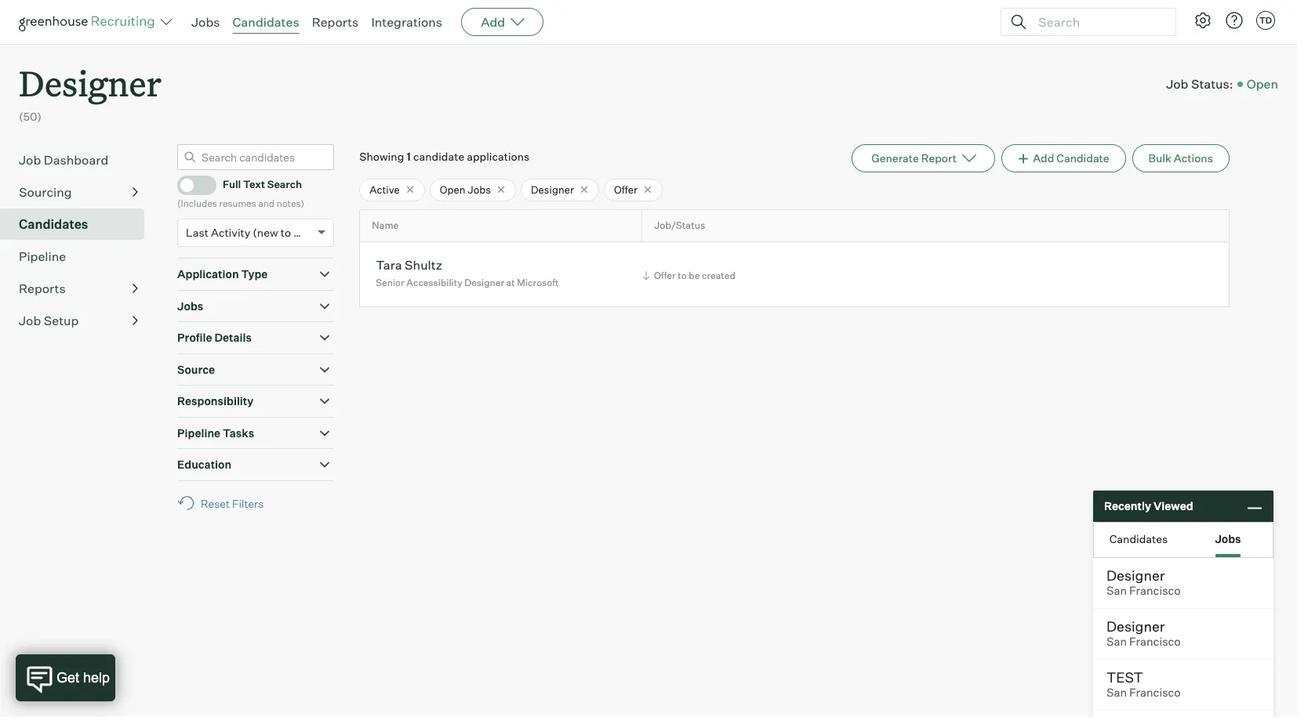 Task type: locate. For each thing, give the bounding box(es) containing it.
0 vertical spatial job
[[1166, 76, 1188, 91]]

san
[[1106, 584, 1127, 598], [1106, 635, 1127, 649], [1106, 686, 1127, 700]]

to left be
[[678, 270, 687, 281]]

0 horizontal spatial offer
[[614, 183, 638, 196]]

candidates for tab list containing candidates
[[1109, 532, 1168, 545]]

last activity (new to old)
[[186, 226, 314, 239]]

candidates down the sourcing
[[19, 216, 88, 232]]

1 vertical spatial pipeline
[[177, 426, 220, 440]]

pipeline for pipeline
[[19, 248, 66, 264]]

reset filters button
[[177, 489, 272, 518]]

application
[[177, 268, 239, 281]]

0 vertical spatial pipeline
[[19, 248, 66, 264]]

add button
[[461, 8, 544, 36]]

offer to be created
[[654, 270, 735, 281]]

education
[[177, 458, 231, 471]]

designer
[[19, 60, 162, 106], [531, 183, 574, 196], [464, 277, 504, 289], [1106, 567, 1165, 584], [1106, 618, 1165, 635]]

designer san francisco down recently viewed
[[1106, 567, 1181, 598]]

1 vertical spatial job
[[19, 152, 41, 168]]

application type
[[177, 268, 268, 281]]

filters
[[232, 497, 264, 510]]

details
[[214, 331, 252, 344]]

generate report button
[[852, 144, 995, 172]]

reports left the integrations
[[312, 14, 359, 30]]

resumes
[[219, 197, 256, 209]]

old)
[[293, 226, 314, 239]]

candidates
[[233, 14, 299, 30], [19, 216, 88, 232], [1109, 532, 1168, 545]]

0 horizontal spatial reports link
[[19, 279, 138, 298]]

add for add candidate
[[1033, 151, 1054, 164]]

reports link
[[312, 14, 359, 30], [19, 279, 138, 298]]

at
[[506, 277, 515, 289]]

1 horizontal spatial offer
[[654, 270, 676, 281]]

td button
[[1253, 8, 1278, 33]]

job left status:
[[1166, 76, 1188, 91]]

tara shultz senior accessibility designer at microsoft
[[376, 257, 559, 289]]

generate
[[871, 151, 919, 164]]

1 horizontal spatial open
[[1247, 76, 1278, 91]]

0 horizontal spatial open
[[440, 183, 465, 196]]

reports link left the integrations
[[312, 14, 359, 30]]

1 vertical spatial reports
[[19, 280, 66, 296]]

1 vertical spatial open
[[440, 183, 465, 196]]

dashboard
[[44, 152, 108, 168]]

1 vertical spatial candidates
[[19, 216, 88, 232]]

activity
[[211, 226, 250, 239]]

job
[[1166, 76, 1188, 91], [19, 152, 41, 168], [19, 313, 41, 328]]

2 vertical spatial candidates
[[1109, 532, 1168, 545]]

1 vertical spatial designer san francisco
[[1106, 618, 1181, 649]]

designer san francisco
[[1106, 567, 1181, 598], [1106, 618, 1181, 649]]

francisco
[[1129, 584, 1181, 598], [1129, 635, 1181, 649], [1129, 686, 1181, 700]]

0 vertical spatial offer
[[614, 183, 638, 196]]

1 vertical spatial san
[[1106, 635, 1127, 649]]

1 horizontal spatial candidates
[[233, 14, 299, 30]]

to left old)
[[281, 226, 291, 239]]

francisco inside 'test san francisco'
[[1129, 686, 1181, 700]]

job left 'setup'
[[19, 313, 41, 328]]

1 horizontal spatial candidates link
[[233, 14, 299, 30]]

1 horizontal spatial reports
[[312, 14, 359, 30]]

3 francisco from the top
[[1129, 686, 1181, 700]]

0 vertical spatial san
[[1106, 584, 1127, 598]]

pipeline down the sourcing
[[19, 248, 66, 264]]

job dashboard link
[[19, 150, 138, 169]]

1 horizontal spatial add
[[1033, 151, 1054, 164]]

reports
[[312, 14, 359, 30], [19, 280, 66, 296]]

0 vertical spatial candidates
[[233, 14, 299, 30]]

be
[[689, 270, 700, 281]]

pipeline up education
[[177, 426, 220, 440]]

job/status
[[654, 220, 705, 232]]

status:
[[1191, 76, 1233, 91]]

report
[[921, 151, 957, 164]]

recently viewed
[[1104, 500, 1193, 513]]

0 horizontal spatial candidates link
[[19, 215, 138, 233]]

notes)
[[277, 197, 304, 209]]

created
[[702, 270, 735, 281]]

job up the sourcing
[[19, 152, 41, 168]]

bulk actions
[[1149, 151, 1213, 164]]

0 vertical spatial designer san francisco
[[1106, 567, 1181, 598]]

shultz
[[405, 257, 442, 273]]

candidates down recently viewed
[[1109, 532, 1168, 545]]

open
[[1247, 76, 1278, 91], [440, 183, 465, 196]]

open for open
[[1247, 76, 1278, 91]]

greenhouse recruiting image
[[19, 13, 160, 31]]

1 horizontal spatial pipeline
[[177, 426, 220, 440]]

open down showing 1 candidate applications
[[440, 183, 465, 196]]

candidates right jobs link
[[233, 14, 299, 30]]

last
[[186, 226, 209, 239]]

add candidate link
[[1001, 144, 1126, 172]]

candidates link
[[233, 14, 299, 30], [19, 215, 138, 233]]

2 vertical spatial san
[[1106, 686, 1127, 700]]

2 vertical spatial job
[[19, 313, 41, 328]]

tara
[[376, 257, 402, 273]]

reset
[[201, 497, 230, 510]]

full text search (includes resumes and notes)
[[177, 178, 304, 209]]

0 vertical spatial reports link
[[312, 14, 359, 30]]

jobs
[[191, 14, 220, 30], [468, 183, 491, 196], [177, 299, 203, 313], [1215, 532, 1241, 545]]

(new
[[253, 226, 278, 239]]

add inside add popup button
[[481, 14, 505, 30]]

1 vertical spatial francisco
[[1129, 635, 1181, 649]]

recently
[[1104, 500, 1151, 513]]

0 vertical spatial to
[[281, 226, 291, 239]]

0 horizontal spatial add
[[481, 14, 505, 30]]

source
[[177, 363, 215, 376]]

active
[[370, 183, 400, 196]]

3 san from the top
[[1106, 686, 1127, 700]]

designer san francisco up test
[[1106, 618, 1181, 649]]

add
[[481, 14, 505, 30], [1033, 151, 1054, 164]]

Search text field
[[1034, 11, 1161, 33]]

reports up job setup
[[19, 280, 66, 296]]

candidates inside tab list
[[1109, 532, 1168, 545]]

tasks
[[223, 426, 254, 440]]

candidates link right jobs link
[[233, 14, 299, 30]]

showing
[[359, 150, 404, 163]]

0 vertical spatial open
[[1247, 76, 1278, 91]]

add candidate
[[1033, 151, 1109, 164]]

2 san from the top
[[1106, 635, 1127, 649]]

0 vertical spatial add
[[481, 14, 505, 30]]

add inside add candidate link
[[1033, 151, 1054, 164]]

open right status:
[[1247, 76, 1278, 91]]

pipeline
[[19, 248, 66, 264], [177, 426, 220, 440]]

to
[[281, 226, 291, 239], [678, 270, 687, 281]]

open jobs
[[440, 183, 491, 196]]

1 francisco from the top
[[1129, 584, 1181, 598]]

reports link down pipeline link
[[19, 279, 138, 298]]

1 designer san francisco from the top
[[1106, 567, 1181, 598]]

pipeline link
[[19, 247, 138, 266]]

0 vertical spatial francisco
[[1129, 584, 1181, 598]]

0 horizontal spatial pipeline
[[19, 248, 66, 264]]

1 vertical spatial reports link
[[19, 279, 138, 298]]

candidates link down sourcing link
[[19, 215, 138, 233]]

job for job status:
[[1166, 76, 1188, 91]]

1 vertical spatial offer
[[654, 270, 676, 281]]

profile details
[[177, 331, 252, 344]]

job for job dashboard
[[19, 152, 41, 168]]

last activity (new to old) option
[[186, 226, 314, 239]]

1 vertical spatial add
[[1033, 151, 1054, 164]]

offer
[[614, 183, 638, 196], [654, 270, 676, 281]]

2 horizontal spatial candidates
[[1109, 532, 1168, 545]]

test
[[1106, 669, 1143, 686]]

setup
[[44, 313, 79, 328]]

(includes
[[177, 197, 217, 209]]

1 vertical spatial to
[[678, 270, 687, 281]]

2 designer san francisco from the top
[[1106, 618, 1181, 649]]

sourcing link
[[19, 182, 138, 201]]

0 horizontal spatial candidates
[[19, 216, 88, 232]]

0 vertical spatial candidates link
[[233, 14, 299, 30]]

2 vertical spatial francisco
[[1129, 686, 1181, 700]]

(50)
[[19, 110, 42, 123]]

tab list
[[1094, 523, 1273, 558]]



Task type: vqa. For each thing, say whether or not it's contained in the screenshot.
Recently Viewed
yes



Task type: describe. For each thing, give the bounding box(es) containing it.
type
[[241, 268, 268, 281]]

1
[[406, 150, 411, 163]]

tara shultz link
[[376, 257, 442, 275]]

candidates for bottom candidates link
[[19, 216, 88, 232]]

full
[[223, 178, 241, 191]]

test san francisco
[[1106, 669, 1181, 700]]

microsoft
[[517, 277, 559, 289]]

applications
[[467, 150, 530, 163]]

offer for offer
[[614, 183, 638, 196]]

open for open jobs
[[440, 183, 465, 196]]

job for job setup
[[19, 313, 41, 328]]

pipeline tasks
[[177, 426, 254, 440]]

1 horizontal spatial reports link
[[312, 14, 359, 30]]

job setup link
[[19, 311, 138, 330]]

0 horizontal spatial reports
[[19, 280, 66, 296]]

reset filters
[[201, 497, 264, 510]]

profile
[[177, 331, 212, 344]]

showing 1 candidate applications
[[359, 150, 530, 163]]

0 vertical spatial reports
[[312, 14, 359, 30]]

td
[[1259, 15, 1272, 26]]

designer inside tara shultz senior accessibility designer at microsoft
[[464, 277, 504, 289]]

Search candidates field
[[177, 144, 334, 170]]

viewed
[[1153, 500, 1193, 513]]

san inside 'test san francisco'
[[1106, 686, 1127, 700]]

and
[[258, 197, 275, 209]]

job setup
[[19, 313, 79, 328]]

0 horizontal spatial to
[[281, 226, 291, 239]]

tab list containing candidates
[[1094, 523, 1273, 558]]

offer to be created link
[[640, 268, 739, 283]]

jobs link
[[191, 14, 220, 30]]

name
[[372, 220, 399, 232]]

add for add
[[481, 14, 505, 30]]

candidate
[[413, 150, 464, 163]]

td button
[[1256, 11, 1275, 30]]

accessibility
[[406, 277, 462, 289]]

sourcing
[[19, 184, 72, 200]]

job status:
[[1166, 76, 1233, 91]]

1 horizontal spatial to
[[678, 270, 687, 281]]

configure image
[[1194, 11, 1212, 30]]

candidate
[[1057, 151, 1109, 164]]

senior
[[376, 277, 404, 289]]

designer link
[[19, 44, 162, 109]]

responsibility
[[177, 395, 254, 408]]

actions
[[1174, 151, 1213, 164]]

1 vertical spatial candidates link
[[19, 215, 138, 233]]

2 francisco from the top
[[1129, 635, 1181, 649]]

integrations
[[371, 14, 442, 30]]

checkmark image
[[184, 179, 196, 190]]

offer for offer to be created
[[654, 270, 676, 281]]

job dashboard
[[19, 152, 108, 168]]

integrations link
[[371, 14, 442, 30]]

candidate reports are now available! apply filters and select "view in app" element
[[852, 144, 995, 172]]

pipeline for pipeline tasks
[[177, 426, 220, 440]]

search
[[267, 178, 302, 191]]

generate report
[[871, 151, 957, 164]]

bulk actions link
[[1132, 144, 1230, 172]]

bulk
[[1149, 151, 1171, 164]]

designer (50)
[[19, 60, 162, 123]]

1 san from the top
[[1106, 584, 1127, 598]]

text
[[243, 178, 265, 191]]



